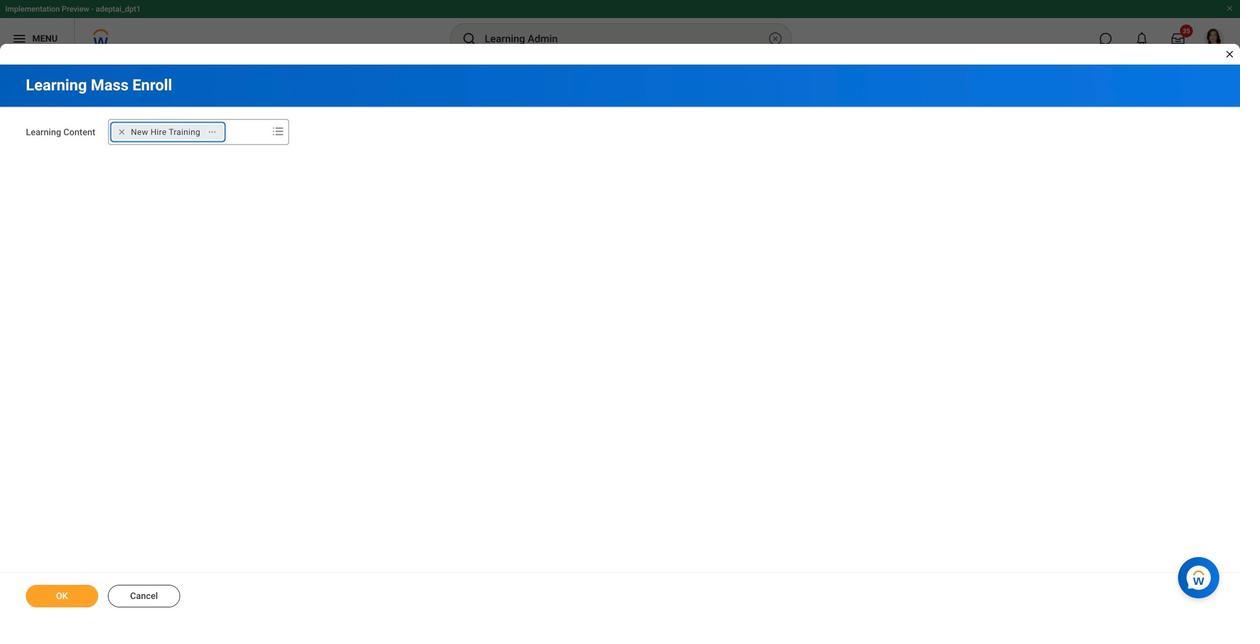 Task type: vqa. For each thing, say whether or not it's contained in the screenshot.
the New Hire Training, press delete to clear value. 'option'
yes



Task type: describe. For each thing, give the bounding box(es) containing it.
workday assistant region
[[1178, 552, 1225, 599]]

prompts image
[[270, 124, 286, 139]]

x small image
[[115, 126, 128, 139]]

close learning mass enroll image
[[1225, 49, 1235, 59]]



Task type: locate. For each thing, give the bounding box(es) containing it.
x circle image
[[768, 31, 783, 47]]

inbox large image
[[1172, 32, 1185, 45]]

banner
[[0, 0, 1240, 59]]

close environment banner image
[[1226, 5, 1234, 12]]

related actions image
[[208, 127, 217, 137]]

notifications large image
[[1136, 32, 1149, 45]]

new hire training element
[[131, 126, 200, 138]]

search image
[[462, 31, 477, 47]]

dialog
[[0, 0, 1240, 620]]

profile logan mcneil element
[[1196, 25, 1233, 53]]

new hire training, press delete to clear value. option
[[113, 124, 223, 140]]

main content
[[0, 65, 1240, 620]]



